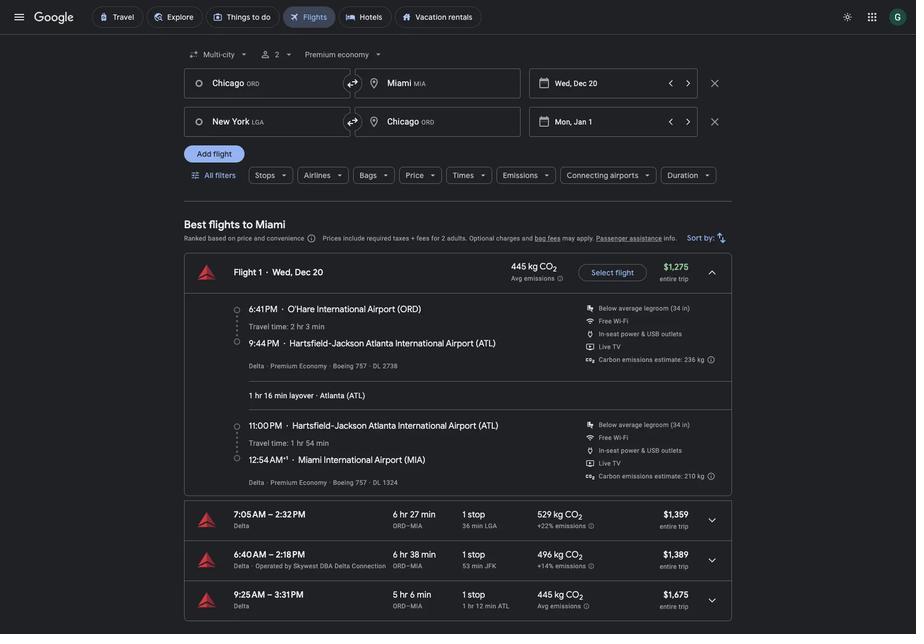 Task type: locate. For each thing, give the bounding box(es) containing it.
2 live from the top
[[599, 460, 611, 468]]

in) for o'hare international airport ( ord )
[[682, 305, 690, 313]]

1 premium economy from the top
[[271, 363, 327, 370]]

2 boeing from the top
[[333, 479, 354, 487]]

1 dl from the top
[[373, 363, 381, 370]]

1 free wi-fi from the top
[[599, 318, 629, 325]]

estimate: for hartsfield-jackson atlanta international airport ( atl )
[[655, 356, 683, 364]]

min right the 27
[[421, 510, 436, 521]]

miami down 54 in the bottom left of the page
[[298, 455, 322, 466]]

1 stop 36 min lga
[[463, 510, 497, 530]]

2 vertical spatial 6
[[410, 590, 415, 601]]

2 fi from the top
[[623, 435, 629, 442]]

0 vertical spatial below average legroom (34 in)
[[599, 305, 690, 313]]

None text field
[[184, 68, 350, 98], [355, 68, 521, 98], [184, 107, 350, 137], [355, 107, 521, 137], [184, 68, 350, 98], [355, 68, 521, 98], [184, 107, 350, 137], [355, 107, 521, 137]]

0 vertical spatial below
[[599, 305, 617, 313]]

delta down 7:05 am text box
[[234, 523, 249, 530]]

Arrival time: 2:32 PM. text field
[[275, 510, 306, 521]]

mia for 27
[[410, 523, 422, 530]]

1 vertical spatial boeing
[[333, 479, 354, 487]]

stop inside 1 stop 1 hr 12 min atl
[[468, 590, 485, 601]]

2 (34 from the top
[[671, 422, 681, 429]]

0 horizontal spatial 445
[[511, 262, 526, 273]]

premium down 12:54 am + 1
[[271, 479, 298, 487]]

min right 3 at the bottom
[[312, 323, 325, 331]]

1 stop flight. element
[[463, 510, 485, 522], [463, 550, 485, 562], [463, 590, 485, 603]]

economy
[[299, 363, 327, 370], [299, 479, 327, 487]]

0 vertical spatial outlets
[[661, 331, 682, 338]]

min right 16
[[275, 392, 287, 400]]

emissions left 210
[[622, 473, 653, 481]]

hartsfield-jackson atlanta international airport ( atl ) for 11:00 pm
[[292, 421, 498, 432]]

(34
[[671, 305, 681, 313], [671, 422, 681, 429]]

1 vertical spatial 6
[[393, 550, 398, 561]]

learn more about ranking image
[[307, 234, 316, 243]]

fees left for
[[417, 235, 430, 242]]

1 horizontal spatial 445
[[537, 590, 553, 601]]

in)
[[682, 305, 690, 313], [682, 422, 690, 429]]

0 vertical spatial legroom
[[644, 305, 669, 313]]

kg up +22% emissions
[[554, 510, 563, 521]]

2 average from the top
[[619, 422, 642, 429]]

1 boeing 757 from the top
[[333, 363, 367, 370]]

12:54 am + 1
[[249, 455, 288, 466]]

trip down $1,275
[[679, 276, 689, 283]]

2 in- from the top
[[599, 447, 606, 455]]

min inside 6 hr 27 min ord – mia
[[421, 510, 436, 521]]

0 vertical spatial free
[[599, 318, 612, 325]]

boeing 757 for international
[[333, 479, 367, 487]]

6 inside 6 hr 38 min ord – mia
[[393, 550, 398, 561]]

Departure text field
[[555, 69, 661, 98], [555, 108, 661, 136]]

in- for miami international airport ( mia )
[[599, 447, 606, 455]]

kg
[[528, 262, 538, 273], [697, 356, 705, 364], [697, 473, 705, 481], [554, 510, 563, 521], [554, 550, 564, 561], [555, 590, 564, 601]]

2 carbon from the top
[[599, 473, 620, 481]]

trip down $1,675 text box
[[679, 604, 689, 611]]

1 vertical spatial miami
[[298, 455, 322, 466]]

and left 'bag'
[[522, 235, 533, 242]]

layover (1 of 1) is a 36 min layover at laguardia airport in new york. element
[[463, 522, 532, 531]]

3 entire from the top
[[660, 564, 677, 571]]

1 inside '1 stop 53 min jfk'
[[463, 550, 466, 561]]

delta down "9:44 pm"
[[249, 363, 264, 370]]

tv
[[613, 344, 621, 351], [613, 460, 621, 468]]

economy for miami
[[299, 479, 327, 487]]

hartsfield- up 54 in the bottom left of the page
[[292, 421, 335, 432]]

min inside 5 hr 6 min ord – mia
[[417, 590, 431, 601]]

entire inside $1,389 entire trip
[[660, 564, 677, 571]]

1 vertical spatial &
[[641, 447, 645, 455]]

atlanta
[[366, 339, 393, 349], [320, 392, 345, 400], [369, 421, 396, 432]]

1 wi- from the top
[[614, 318, 623, 325]]

co inside 496 kg co 2
[[565, 550, 579, 561]]

sort by:
[[687, 233, 715, 243]]

atlanta for 9:44 pm
[[366, 339, 393, 349]]

tv up carbon emissions estimate: 236 kg
[[613, 344, 621, 351]]

2 time: from the top
[[271, 439, 289, 448]]

None search field
[[184, 42, 732, 202]]

estimate: left 210
[[655, 473, 683, 481]]

stops
[[255, 171, 275, 180]]

below for o'hare international airport ( ord )
[[599, 305, 617, 313]]

connecting airports
[[567, 171, 639, 180]]

0 vertical spatial 1 stop flight. element
[[463, 510, 485, 522]]

6 left 38
[[393, 550, 398, 561]]

total duration 5 hr 6 min. element
[[393, 590, 463, 603]]

1 below average legroom (34 in) from the top
[[599, 305, 690, 313]]

seat for miami international airport ( mia )
[[606, 447, 619, 455]]

1 vertical spatial premium economy
[[271, 479, 327, 487]]

legroom
[[644, 305, 669, 313], [644, 422, 669, 429]]

below average legroom (34 in)
[[599, 305, 690, 313], [599, 422, 690, 429]]

best flights to miami
[[184, 218, 286, 232]]

1 in-seat power & usb outlets from the top
[[599, 331, 682, 338]]

avg emissions down +14% emissions
[[537, 603, 581, 611]]

& for hartsfield-jackson atlanta international airport ( atl )
[[641, 331, 645, 338]]

& for miami international airport ( mia )
[[641, 447, 645, 455]]

flight for add flight
[[213, 149, 232, 159]]

0 vertical spatial fi
[[623, 318, 629, 325]]

1 departure text field from the top
[[555, 69, 661, 98]]

0 vertical spatial seat
[[606, 331, 619, 338]]

1 down travel time: 1 hr 54 min
[[286, 455, 288, 462]]

1 free from the top
[[599, 318, 612, 325]]

and
[[254, 235, 265, 242], [522, 235, 533, 242]]

seat up carbon emissions estimate: 236 kg
[[606, 331, 619, 338]]

trip for $1,389
[[679, 564, 689, 571]]

delta right dba
[[335, 563, 350, 570]]

0 horizontal spatial  image
[[316, 392, 318, 400]]

in- for hartsfield-jackson atlanta international airport ( atl )
[[599, 331, 606, 338]]

1 vertical spatial legroom
[[644, 422, 669, 429]]

6
[[393, 510, 398, 521], [393, 550, 398, 561], [410, 590, 415, 601]]

dl for atlanta
[[373, 363, 381, 370]]

miami up convenience
[[255, 218, 286, 232]]

min for 38
[[421, 550, 436, 561]]

charges
[[496, 235, 520, 242]]

2 & from the top
[[641, 447, 645, 455]]

$1,675
[[664, 590, 689, 601]]

1 stop from the top
[[468, 510, 485, 521]]

5 hr 6 min ord – mia
[[393, 590, 431, 611]]

1 below from the top
[[599, 305, 617, 313]]

2 outlets from the top
[[661, 447, 682, 455]]

avg down charges
[[511, 275, 522, 282]]

2 free from the top
[[599, 435, 612, 442]]

estimate:
[[655, 356, 683, 364], [655, 473, 683, 481]]

0 vertical spatial usb
[[647, 331, 660, 338]]

jackson down atlanta ( atl )
[[334, 421, 367, 432]]

stop up the '12' at the bottom right of page
[[468, 590, 485, 601]]

all filters
[[204, 171, 236, 180]]

carbon emissions estimate: 210 kilograms element
[[599, 473, 705, 481]]

1 vertical spatial 757
[[356, 479, 367, 487]]

1 vertical spatial boeing 757
[[333, 479, 367, 487]]

1 horizontal spatial +
[[411, 235, 415, 242]]

average for o'hare international airport ( ord )
[[619, 305, 642, 313]]

hartsfield- down 3 at the bottom
[[290, 339, 332, 349]]

2 757 from the top
[[356, 479, 367, 487]]

boeing down miami international airport ( mia )
[[333, 479, 354, 487]]

power up carbon emissions estimate: 236 kg
[[621, 331, 640, 338]]

2 trip from the top
[[679, 523, 689, 531]]

boeing for jackson
[[333, 363, 354, 370]]

2:32 pm
[[275, 510, 306, 521]]

below average legroom (34 in) down $1,275 entire trip at the top right of page
[[599, 305, 690, 313]]

ranked
[[184, 235, 206, 242]]

hr inside 6 hr 38 min ord – mia
[[400, 550, 408, 561]]

min for 6
[[417, 590, 431, 601]]

ord inside 6 hr 27 min ord – mia
[[393, 523, 406, 530]]

co for $1,359
[[565, 510, 578, 521]]

flight details. leaves o'hare international airport at 6:40 am on wednesday, december 20 and arrives at miami international airport at 2:18 pm on wednesday, december 20. image
[[699, 548, 725, 574]]

1 vertical spatial 445 kg co 2
[[537, 590, 583, 603]]

entire for $1,675
[[660, 604, 677, 611]]

1 vertical spatial departure text field
[[555, 108, 661, 136]]

entire inside $1,275 entire trip
[[660, 276, 677, 283]]

co down +14% emissions
[[566, 590, 579, 601]]

total duration 6 hr 27 min. element
[[393, 510, 463, 522]]

power
[[621, 331, 640, 338], [621, 447, 640, 455]]

5
[[393, 590, 398, 601]]

$1,675 entire trip
[[660, 590, 689, 611]]

carbon
[[599, 356, 620, 364], [599, 473, 620, 481]]

0 vertical spatial boeing
[[333, 363, 354, 370]]

0 vertical spatial jackson
[[332, 339, 364, 349]]

1 stop flight. element up 36
[[463, 510, 485, 522]]

0 vertical spatial &
[[641, 331, 645, 338]]

0 horizontal spatial and
[[254, 235, 265, 242]]

0 vertical spatial travel
[[249, 323, 269, 331]]

travel down 6:41 pm text box
[[249, 323, 269, 331]]

1 average from the top
[[619, 305, 642, 313]]

emissions
[[524, 275, 555, 282], [622, 356, 653, 364], [622, 473, 653, 481], [555, 523, 586, 530], [555, 563, 586, 571], [550, 603, 581, 611]]

0 vertical spatial time:
[[271, 323, 289, 331]]

all filters button
[[184, 163, 244, 188]]

1 vertical spatial estimate:
[[655, 473, 683, 481]]

1 vertical spatial usb
[[647, 447, 660, 455]]

0 vertical spatial hartsfield-
[[290, 339, 332, 349]]

hr inside 5 hr 6 min ord – mia
[[400, 590, 408, 601]]

2 swap origin and destination. image from the top
[[346, 116, 359, 128]]

11:00 pm
[[249, 421, 282, 432]]

2 in-seat power & usb outlets from the top
[[599, 447, 682, 455]]

6 right 5
[[410, 590, 415, 601]]

0 vertical spatial free wi-fi
[[599, 318, 629, 325]]

2 1 stop flight. element from the top
[[463, 550, 485, 562]]

529
[[537, 510, 552, 521]]

stop up 36
[[468, 510, 485, 521]]

2 vertical spatial stop
[[468, 590, 485, 601]]

Arrival time: 2:18 PM. text field
[[276, 550, 305, 561]]

min right 5
[[417, 590, 431, 601]]

2 wi- from the top
[[614, 435, 623, 442]]

1 stop 1 hr 12 min atl
[[463, 590, 510, 611]]

2 legroom from the top
[[644, 422, 669, 429]]

Arrival time: 12:54 AM on  Thursday, December 21. text field
[[249, 455, 288, 466]]

dba
[[320, 563, 333, 570]]

1 fees from the left
[[417, 235, 430, 242]]

remove flight from new york to chicago on mon, jan 1 image
[[709, 116, 721, 128]]

stop inside '1 stop 53 min jfk'
[[468, 550, 485, 561]]

boeing 757 down miami international airport ( mia )
[[333, 479, 367, 487]]

dl left 1324
[[373, 479, 381, 487]]

– inside 5 hr 6 min ord – mia
[[406, 603, 410, 611]]

1389 US dollars text field
[[663, 550, 689, 561]]

carbon emissions estimate: 236 kg
[[599, 356, 705, 364]]

carbon for miami international airport ( mia )
[[599, 473, 620, 481]]

0 vertical spatial dl
[[373, 363, 381, 370]]

445 down charges
[[511, 262, 526, 273]]

co inside 529 kg co 2
[[565, 510, 578, 521]]

mia inside 6 hr 27 min ord – mia
[[410, 523, 422, 530]]

0 vertical spatial live
[[599, 344, 611, 351]]

1 left 16
[[249, 392, 253, 400]]

1 horizontal spatial and
[[522, 235, 533, 242]]

1 vertical spatial in-
[[599, 447, 606, 455]]

below average legroom (34 in) for o'hare international airport ( ord )
[[599, 305, 690, 313]]

0 vertical spatial departure text field
[[555, 69, 661, 98]]

+22% emissions
[[537, 523, 586, 530]]

premium economy
[[271, 363, 327, 370], [271, 479, 327, 487]]

1 & from the top
[[641, 331, 645, 338]]

6 inside 6 hr 27 min ord – mia
[[393, 510, 398, 521]]

1 estimate: from the top
[[655, 356, 683, 364]]

flight inside 'select flight' button
[[615, 268, 634, 278]]

swap origin and destination. image for remove flight from chicago to miami on wed, dec 20 "icon"
[[346, 77, 359, 90]]

carbon for hartsfield-jackson atlanta international airport ( atl )
[[599, 356, 620, 364]]

remove flight from chicago to miami on wed, dec 20 image
[[709, 77, 721, 90]]

0 vertical spatial wi-
[[614, 318, 623, 325]]

leaves o'hare international airport at 7:05 am on wednesday, december 20 and arrives at miami international airport at 2:32 pm on wednesday, december 20. element
[[234, 510, 306, 521]]

Departure time: 9:25 AM. text field
[[234, 590, 265, 601]]

3 stop from the top
[[468, 590, 485, 601]]

travel time: 1 hr 54 min
[[249, 439, 329, 448]]

1 swap origin and destination. image from the top
[[346, 77, 359, 90]]

leaves o'hare international airport at 9:25 am on wednesday, december 20 and arrives at miami international airport at 3:31 pm on wednesday, december 20. element
[[234, 590, 304, 601]]

emissions
[[503, 171, 538, 180]]

2 boeing 757 from the top
[[333, 479, 367, 487]]

2 seat from the top
[[606, 447, 619, 455]]

2 dl from the top
[[373, 479, 381, 487]]

None field
[[184, 45, 254, 64], [301, 45, 388, 64], [184, 45, 254, 64], [301, 45, 388, 64]]

1 vertical spatial avg
[[537, 603, 549, 611]]

live up 'carbon emissions estimate: 210 kilograms' element at the right of the page
[[599, 460, 611, 468]]

0 vertical spatial premium economy
[[271, 363, 327, 370]]

min right 38
[[421, 550, 436, 561]]

1 boeing from the top
[[333, 363, 354, 370]]

trip inside $1,675 entire trip
[[679, 604, 689, 611]]

below average legroom (34 in) for hartsfield-jackson atlanta international airport ( atl )
[[599, 422, 690, 429]]

1 757 from the top
[[356, 363, 367, 370]]

kg inside 496 kg co 2
[[554, 550, 564, 561]]

hr right 5
[[400, 590, 408, 601]]

2 premium economy from the top
[[271, 479, 327, 487]]

delta
[[249, 363, 264, 370], [249, 479, 264, 487], [234, 523, 249, 530], [234, 563, 249, 570], [335, 563, 350, 570], [234, 603, 249, 611]]

atlanta ( atl )
[[320, 392, 365, 400]]

all
[[204, 171, 213, 180]]

estimate: left 236
[[655, 356, 683, 364]]

1 horizontal spatial fees
[[548, 235, 561, 242]]

0 horizontal spatial flight
[[213, 149, 232, 159]]

2 entire from the top
[[660, 523, 677, 531]]

1 in- from the top
[[599, 331, 606, 338]]

1 vertical spatial premium
[[271, 479, 298, 487]]

in) up 210
[[682, 422, 690, 429]]

1 fi from the top
[[623, 318, 629, 325]]

avg emissions
[[511, 275, 555, 282], [537, 603, 581, 611]]

1 vertical spatial live
[[599, 460, 611, 468]]

Departure time: 11:00 PM. text field
[[249, 421, 282, 432]]

2 estimate: from the top
[[655, 473, 683, 481]]

2 fees from the left
[[548, 235, 561, 242]]

ord for 6 hr 27 min ord – mia
[[393, 523, 406, 530]]

ord inside 6 hr 38 min ord – mia
[[393, 563, 406, 570]]

2 power from the top
[[621, 447, 640, 455]]

– inside 6 hr 38 min ord – mia
[[406, 563, 410, 570]]

4 trip from the top
[[679, 604, 689, 611]]

entire down $1,275
[[660, 276, 677, 283]]

flight inside add flight "button"
[[213, 149, 232, 159]]

in-
[[599, 331, 606, 338], [599, 447, 606, 455]]

stop inside 1 stop 36 min lga
[[468, 510, 485, 521]]

apply.
[[577, 235, 594, 242]]

757
[[356, 363, 367, 370], [356, 479, 367, 487]]

3 1 stop flight. element from the top
[[463, 590, 485, 603]]

main menu image
[[13, 11, 26, 24]]

avg emissions down 'bag'
[[511, 275, 555, 282]]

ord for o'hare international airport ( ord )
[[400, 304, 418, 315]]

1 usb from the top
[[647, 331, 660, 338]]

boeing 757 up atlanta ( atl )
[[333, 363, 367, 370]]

dl
[[373, 363, 381, 370], [373, 479, 381, 487]]

legroom up 'carbon emissions estimate: 210 kilograms' element at the right of the page
[[644, 422, 669, 429]]

1 trip from the top
[[679, 276, 689, 283]]

trip for $1,675
[[679, 604, 689, 611]]

1 vertical spatial below average legroom (34 in)
[[599, 422, 690, 429]]

sort
[[687, 233, 702, 243]]

& up 'carbon emissions estimate: 210 kilograms' element at the right of the page
[[641, 447, 645, 455]]

kg up +14% emissions
[[554, 550, 564, 561]]

1 premium from the top
[[271, 363, 298, 370]]

1675 US dollars text field
[[664, 590, 689, 601]]

seat for hartsfield-jackson atlanta international airport ( atl )
[[606, 331, 619, 338]]

wi- down select flight
[[614, 318, 623, 325]]

0 vertical spatial in-
[[599, 331, 606, 338]]

1 carbon from the top
[[599, 356, 620, 364]]

trip inside $1,275 entire trip
[[679, 276, 689, 283]]

0 horizontal spatial avg
[[511, 275, 522, 282]]

operated by skywest dba delta connection
[[256, 563, 386, 570]]

445 kg co 2 down +14% emissions
[[537, 590, 583, 603]]

0 vertical spatial flight
[[213, 149, 232, 159]]

1 vertical spatial hartsfield-jackson atlanta international airport ( atl )
[[292, 421, 498, 432]]

travel
[[249, 323, 269, 331], [249, 439, 269, 448]]

usb for miami international airport ( mia )
[[647, 447, 660, 455]]

in) for hartsfield-jackson atlanta international airport ( atl )
[[682, 422, 690, 429]]

1 vertical spatial wi-
[[614, 435, 623, 442]]

 image
[[329, 479, 331, 487]]

dl 2738
[[373, 363, 398, 370]]

mia inside 5 hr 6 min ord – mia
[[410, 603, 422, 611]]

outlets up carbon emissions estimate: 236 kg
[[661, 331, 682, 338]]

tv for hartsfield-jackson atlanta international airport ( atl )
[[613, 344, 621, 351]]

entire inside $1,675 entire trip
[[660, 604, 677, 611]]

 image up atlanta ( atl )
[[329, 363, 331, 370]]

0 vertical spatial hartsfield-jackson atlanta international airport ( atl )
[[290, 339, 496, 349]]

0 vertical spatial miami
[[255, 218, 286, 232]]

–
[[268, 510, 273, 521], [406, 523, 410, 530], [269, 550, 274, 561], [406, 563, 410, 570], [267, 590, 272, 601], [406, 603, 410, 611]]

live tv up carbon emissions estimate: 236 kg
[[599, 344, 621, 351]]

1 vertical spatial outlets
[[661, 447, 682, 455]]

1 1 stop flight. element from the top
[[463, 510, 485, 522]]

529 kg co 2
[[537, 510, 582, 522]]

0 vertical spatial stop
[[468, 510, 485, 521]]

boeing up atlanta ( atl )
[[333, 363, 354, 370]]

select flight
[[591, 268, 634, 278]]

wi- for hartsfield-jackson atlanta international airport ( atl )
[[614, 318, 623, 325]]

+ inside 12:54 am + 1
[[283, 455, 286, 462]]

free wi-fi for hartsfield-jackson atlanta international airport ( atl )
[[599, 318, 629, 325]]

free
[[599, 318, 612, 325], [599, 435, 612, 442]]

atl
[[479, 339, 493, 349], [349, 392, 363, 400], [481, 421, 496, 432], [498, 603, 510, 611]]

2 vertical spatial atlanta
[[369, 421, 396, 432]]

2 economy from the top
[[299, 479, 327, 487]]

0 vertical spatial atlanta
[[366, 339, 393, 349]]

1 vertical spatial power
[[621, 447, 640, 455]]

2 stop from the top
[[468, 550, 485, 561]]

bags button
[[353, 163, 395, 188]]

1 (34 from the top
[[671, 305, 681, 313]]

4 entire from the top
[[660, 604, 677, 611]]

free for hartsfield-jackson atlanta international airport ( atl )
[[599, 318, 612, 325]]

in-seat power & usb outlets for hartsfield-jackson atlanta international airport ( atl )
[[599, 331, 682, 338]]

1 up 53
[[463, 550, 466, 561]]

in) down $1,275 entire trip at the top right of page
[[682, 305, 690, 313]]

2:18 pm
[[276, 550, 305, 561]]

average for hartsfield-jackson atlanta international airport ( atl )
[[619, 422, 642, 429]]

& up carbon emissions estimate: 236 kilograms element
[[641, 331, 645, 338]]

seat
[[606, 331, 619, 338], [606, 447, 619, 455]]

trip inside $1,359 entire trip
[[679, 523, 689, 531]]

1 in) from the top
[[682, 305, 690, 313]]

travel down departure time: 11:00 pm. text field
[[249, 439, 269, 448]]

2 tv from the top
[[613, 460, 621, 468]]

1 legroom from the top
[[644, 305, 669, 313]]

fees right 'bag'
[[548, 235, 561, 242]]

1 vertical spatial atlanta
[[320, 392, 345, 400]]

 image
[[329, 363, 331, 370], [316, 392, 318, 400]]

min right 36
[[472, 523, 483, 530]]

2 departure text field from the top
[[555, 108, 661, 136]]

atlanta up 'dl 2738'
[[366, 339, 393, 349]]

2 below average legroom (34 in) from the top
[[599, 422, 690, 429]]

1 economy from the top
[[299, 363, 327, 370]]

1 and from the left
[[254, 235, 265, 242]]

dl left "2738"
[[373, 363, 381, 370]]

1 power from the top
[[621, 331, 640, 338]]

1 entire from the top
[[660, 276, 677, 283]]

bags
[[360, 171, 377, 180]]

1 vertical spatial fi
[[623, 435, 629, 442]]

trip inside $1,389 entire trip
[[679, 564, 689, 571]]

sort by: button
[[683, 225, 732, 251]]

min for 36
[[472, 523, 483, 530]]

0 vertical spatial in-seat power & usb outlets
[[599, 331, 682, 338]]

hr inside 6 hr 27 min ord – mia
[[400, 510, 408, 521]]

ord inside 5 hr 6 min ord – mia
[[393, 603, 406, 611]]

entire down $1,359 text box
[[660, 523, 677, 531]]

1 vertical spatial seat
[[606, 447, 619, 455]]

0 vertical spatial 6
[[393, 510, 398, 521]]

live
[[599, 344, 611, 351], [599, 460, 611, 468]]

6 left the 27
[[393, 510, 398, 521]]

0 vertical spatial swap origin and destination. image
[[346, 77, 359, 90]]

0 vertical spatial carbon
[[599, 356, 620, 364]]

1 time: from the top
[[271, 323, 289, 331]]

in-seat power & usb outlets up 'carbon emissions estimate: 210 kilograms' element at the right of the page
[[599, 447, 682, 455]]

swap origin and destination. image
[[346, 77, 359, 90], [346, 116, 359, 128]]

1 vertical spatial free
[[599, 435, 612, 442]]

2 live tv from the top
[[599, 460, 621, 468]]

boeing 757
[[333, 363, 367, 370], [333, 479, 367, 487]]

1 vertical spatial tv
[[613, 460, 621, 468]]

ord
[[400, 304, 418, 315], [393, 523, 406, 530], [393, 563, 406, 570], [393, 603, 406, 611]]

stop up 53
[[468, 550, 485, 561]]

dl 1324
[[373, 479, 398, 487]]

1 live tv from the top
[[599, 344, 621, 351]]

1 vertical spatial hartsfield-
[[292, 421, 335, 432]]

1 vertical spatial in-seat power & usb outlets
[[599, 447, 682, 455]]

layover (1 of 1) is a 53 min layover at john f. kennedy international airport in new york. element
[[463, 562, 532, 571]]

3 trip from the top
[[679, 564, 689, 571]]

seat up 'carbon emissions estimate: 210 kilograms' element at the right of the page
[[606, 447, 619, 455]]

1 live from the top
[[599, 344, 611, 351]]

1 outlets from the top
[[661, 331, 682, 338]]

0 vertical spatial (34
[[671, 305, 681, 313]]

– down the 27
[[406, 523, 410, 530]]

1 vertical spatial 1 stop flight. element
[[463, 550, 485, 562]]

1 vertical spatial  image
[[316, 392, 318, 400]]

trip for $1,275
[[679, 276, 689, 283]]

min inside '1 stop 53 min jfk'
[[472, 563, 483, 570]]

6:40 am – 2:18 pm
[[234, 550, 305, 561]]

min inside 6 hr 38 min ord – mia
[[421, 550, 436, 561]]

 image right "layover"
[[316, 392, 318, 400]]

mia inside 6 hr 38 min ord – mia
[[410, 563, 422, 570]]

0 horizontal spatial fees
[[417, 235, 430, 242]]

fi up carbon emissions estimate: 236 kg
[[623, 318, 629, 325]]

$1,359 entire trip
[[660, 510, 689, 531]]

0 vertical spatial live tv
[[599, 344, 621, 351]]

2 vertical spatial 1 stop flight. element
[[463, 590, 485, 603]]

2 free wi-fi from the top
[[599, 435, 629, 442]]

min inside 1 stop 36 min lga
[[472, 523, 483, 530]]

1 vertical spatial stop
[[468, 550, 485, 561]]

1 tv from the top
[[613, 344, 621, 351]]

1 vertical spatial jackson
[[334, 421, 367, 432]]

+14%
[[537, 563, 554, 571]]

1 vertical spatial flight
[[615, 268, 634, 278]]

o'hare
[[288, 304, 315, 315]]

0 vertical spatial boeing 757
[[333, 363, 367, 370]]

2 usb from the top
[[647, 447, 660, 455]]

in-seat power & usb outlets
[[599, 331, 682, 338], [599, 447, 682, 455]]

0 vertical spatial economy
[[299, 363, 327, 370]]

1 stop flight. element for 5 hr 6 min
[[463, 590, 485, 603]]

2 premium from the top
[[271, 479, 298, 487]]

1 vertical spatial live tv
[[599, 460, 621, 468]]

2 travel from the top
[[249, 439, 269, 448]]

to
[[242, 218, 253, 232]]

international
[[317, 304, 366, 315], [395, 339, 444, 349], [398, 421, 447, 432], [324, 455, 373, 466]]

trip down $1,359 text box
[[679, 523, 689, 531]]

atlanta right "layover"
[[320, 392, 345, 400]]

2 in) from the top
[[682, 422, 690, 429]]

flight for select flight
[[615, 268, 634, 278]]

legroom down $1,275 entire trip at the top right of page
[[644, 305, 669, 313]]

atlanta up miami international airport ( mia )
[[369, 421, 396, 432]]

2 below from the top
[[599, 422, 617, 429]]

(
[[397, 304, 400, 315], [476, 339, 479, 349], [347, 392, 349, 400], [478, 421, 481, 432], [404, 455, 407, 466]]

emissions down 529 kg co 2
[[555, 523, 586, 530]]

hr left 16
[[255, 392, 262, 400]]

premium economy for hartsfield-jackson atlanta international airport
[[271, 363, 327, 370]]

445 down +14% on the bottom of page
[[537, 590, 553, 601]]

below for hartsfield-jackson atlanta international airport ( atl )
[[599, 422, 617, 429]]

dec
[[295, 268, 311, 278]]

co up +22% emissions
[[565, 510, 578, 521]]

1 vertical spatial (34
[[671, 422, 681, 429]]

entire inside $1,359 entire trip
[[660, 523, 677, 531]]

departure text field for remove flight from chicago to miami on wed, dec 20 "icon"
[[555, 69, 661, 98]]

atlanta for 11:00 pm
[[369, 421, 396, 432]]

445
[[511, 262, 526, 273], [537, 590, 553, 601]]

1 vertical spatial average
[[619, 422, 642, 429]]

flight right select
[[615, 268, 634, 278]]

(34 for o'hare international airport ( ord )
[[671, 305, 681, 313]]

2 and from the left
[[522, 235, 533, 242]]

1 vertical spatial dl
[[373, 479, 381, 487]]

2 inside popup button
[[275, 50, 280, 59]]

1 travel from the top
[[249, 323, 269, 331]]

skywest
[[293, 563, 318, 570]]

trip for $1,359
[[679, 523, 689, 531]]

kg right 210
[[697, 473, 705, 481]]

power up 'carbon emissions estimate: 210 kilograms' element at the right of the page
[[621, 447, 640, 455]]

premium economy up "layover"
[[271, 363, 327, 370]]

1 vertical spatial in)
[[682, 422, 690, 429]]

for
[[431, 235, 440, 242]]

0 vertical spatial 757
[[356, 363, 367, 370]]

stop for 6 hr 27 min
[[468, 510, 485, 521]]

– down 38
[[406, 563, 410, 570]]

tv up 'carbon emissions estimate: 210 kilograms' element at the right of the page
[[613, 460, 621, 468]]

1 vertical spatial carbon
[[599, 473, 620, 481]]

fi up 'carbon emissions estimate: 210 kilograms' element at the right of the page
[[623, 435, 629, 442]]

premium economy up 2:32 pm
[[271, 479, 327, 487]]

1 seat from the top
[[606, 331, 619, 338]]

1 horizontal spatial flight
[[615, 268, 634, 278]]

and right "price"
[[254, 235, 265, 242]]

in-seat power & usb outlets up carbon emissions estimate: 236 kg
[[599, 331, 682, 338]]

live for miami international airport ( mia )
[[599, 460, 611, 468]]

1 horizontal spatial miami
[[298, 455, 322, 466]]

time: for 12:54 am
[[271, 439, 289, 448]]

1 vertical spatial time:
[[271, 439, 289, 448]]

+
[[411, 235, 415, 242], [283, 455, 286, 462]]

travel for 11:00 pm
[[249, 439, 269, 448]]



Task type: vqa. For each thing, say whether or not it's contained in the screenshot.
Website
no



Task type: describe. For each thing, give the bounding box(es) containing it.
1 left the '12' at the bottom right of page
[[463, 603, 466, 611]]

Departure time: 7:05 AM. text field
[[234, 510, 266, 521]]

1 horizontal spatial  image
[[329, 363, 331, 370]]

6 inside 5 hr 6 min ord – mia
[[410, 590, 415, 601]]

passenger
[[596, 235, 628, 242]]

hr left 3 at the bottom
[[297, 323, 304, 331]]

co for $1,389
[[565, 550, 579, 561]]

1 hr 16 min layover
[[249, 392, 314, 400]]

entire for $1,275
[[660, 276, 677, 283]]

by
[[285, 563, 292, 570]]

live tv for hartsfield-jackson atlanta international airport ( atl )
[[599, 344, 621, 351]]

assistance
[[630, 235, 662, 242]]

premium for 12:54 am
[[271, 479, 298, 487]]

total duration 6 hr 38 min. element
[[393, 550, 463, 562]]

496 kg co 2
[[537, 550, 583, 563]]

flights
[[209, 218, 240, 232]]

optional
[[469, 235, 495, 242]]

– up operated
[[269, 550, 274, 561]]

min for 27
[[421, 510, 436, 521]]

co down 'bag fees' button on the top right of the page
[[540, 262, 553, 273]]

co for $1,675
[[566, 590, 579, 601]]

1359 US dollars text field
[[664, 510, 689, 521]]

(34 for hartsfield-jackson atlanta international airport ( atl )
[[671, 422, 681, 429]]

2738
[[383, 363, 398, 370]]

38
[[410, 550, 419, 561]]

legroom for hartsfield-jackson atlanta international airport ( atl )
[[644, 422, 669, 429]]

adults.
[[447, 235, 468, 242]]

carbon emissions estimate: 210 kg
[[599, 473, 705, 481]]

wed,
[[272, 268, 293, 278]]

9:25 am – 3:31 pm delta
[[234, 590, 304, 611]]

o'hare international airport ( ord )
[[288, 304, 421, 315]]

bag fees button
[[535, 235, 561, 242]]

9:25 am
[[234, 590, 265, 601]]

1 down 53
[[463, 590, 466, 601]]

connecting
[[567, 171, 608, 180]]

flight details. leaves o'hare international airport at 9:25 am on wednesday, december 20 and arrives at miami international airport at 3:31 pm on wednesday, december 20. image
[[699, 588, 725, 614]]

0 horizontal spatial miami
[[255, 218, 286, 232]]

hr inside 1 stop 1 hr 12 min atl
[[468, 603, 474, 611]]

flight details. leaves o'hare international airport at 7:05 am on wednesday, december 20 and arrives at miami international airport at 2:32 pm on wednesday, december 20. image
[[699, 508, 725, 534]]

delta down 12:54 am
[[249, 479, 264, 487]]

legroom for o'hare international airport ( ord )
[[644, 305, 669, 313]]

Arrival time: 3:31 PM. text field
[[275, 590, 304, 601]]

estimate: for miami international airport ( mia )
[[655, 473, 683, 481]]

kg right 236
[[697, 356, 705, 364]]

price
[[406, 171, 424, 180]]

prices
[[323, 235, 341, 242]]

236
[[684, 356, 696, 364]]

outlets for miami international airport ( mia )
[[661, 447, 682, 455]]

16
[[264, 392, 273, 400]]

add flight
[[197, 149, 232, 159]]

$1,389 entire trip
[[660, 550, 689, 571]]

operated
[[256, 563, 283, 570]]

6:41 pm
[[249, 304, 278, 315]]

emissions down 'bag'
[[524, 275, 555, 282]]

0 vertical spatial 445
[[511, 262, 526, 273]]

include
[[343, 235, 365, 242]]

7:05 am – 2:32 pm delta
[[234, 510, 306, 530]]

210
[[684, 473, 696, 481]]

emissions down +14% emissions
[[550, 603, 581, 611]]

757 for international
[[356, 479, 367, 487]]

live tv for miami international airport ( mia )
[[599, 460, 621, 468]]

+14% emissions
[[537, 563, 586, 571]]

free wi-fi for miami international airport ( mia )
[[599, 435, 629, 442]]

Departure time: 6:40 AM. text field
[[234, 550, 266, 561]]

airports
[[610, 171, 639, 180]]

connection
[[352, 563, 386, 570]]

required
[[367, 235, 391, 242]]

1 inside 12:54 am + 1
[[286, 455, 288, 462]]

emissions down 496 kg co 2
[[555, 563, 586, 571]]

9:44 pm
[[249, 339, 280, 349]]

hr left 54 in the bottom left of the page
[[297, 439, 304, 448]]

ranked based on price and convenience
[[184, 235, 304, 242]]

miami international airport ( mia )
[[298, 455, 425, 466]]

stop for 5 hr 6 min
[[468, 590, 485, 601]]

6 hr 27 min ord – mia
[[393, 510, 436, 530]]

0 vertical spatial +
[[411, 235, 415, 242]]

may
[[562, 235, 575, 242]]

price button
[[399, 163, 442, 188]]

ord for 5 hr 6 min ord – mia
[[393, 603, 406, 611]]

27
[[410, 510, 419, 521]]

boeing for international
[[333, 479, 354, 487]]

connecting airports button
[[560, 163, 657, 188]]

496
[[537, 550, 552, 561]]

price
[[237, 235, 252, 242]]

7:05 am
[[234, 510, 266, 521]]

atl inside 1 stop 1 hr 12 min atl
[[498, 603, 510, 611]]

hartsfield-jackson atlanta international airport ( atl ) for 9:44 pm
[[290, 339, 496, 349]]

Arrival time: 9:44 PM. text field
[[249, 339, 280, 349]]

select
[[591, 268, 614, 278]]

– inside 7:05 am – 2:32 pm delta
[[268, 510, 273, 521]]

time: for 9:44 pm
[[271, 323, 289, 331]]

convenience
[[267, 235, 304, 242]]

power for miami international airport ( mia )
[[621, 447, 640, 455]]

1 stop 53 min jfk
[[463, 550, 496, 570]]

jackson for 11:00 pm
[[334, 421, 367, 432]]

1275 US dollars text field
[[664, 262, 689, 273]]

taxes
[[393, 235, 409, 242]]

passenger assistance button
[[596, 235, 662, 242]]

outlets for hartsfield-jackson atlanta international airport ( atl )
[[661, 331, 682, 338]]

6 for 6 hr 38 min
[[393, 550, 398, 561]]

best
[[184, 218, 206, 232]]

emissions left 236
[[622, 356, 653, 364]]

$1,389
[[663, 550, 689, 561]]

$1,359
[[664, 510, 689, 521]]

delta down 6:40 am on the left bottom of page
[[234, 563, 249, 570]]

– inside 9:25 am – 3:31 pm delta
[[267, 590, 272, 601]]

6 hr 38 min ord – mia
[[393, 550, 436, 570]]

kg inside 529 kg co 2
[[554, 510, 563, 521]]

none search field containing add flight
[[184, 42, 732, 202]]

min right 54 in the bottom left of the page
[[316, 439, 329, 448]]

3
[[306, 323, 310, 331]]

select flight button
[[579, 260, 647, 286]]

travel time: 2 hr 3 min
[[249, 323, 325, 331]]

0 vertical spatial avg
[[511, 275, 522, 282]]

live for hartsfield-jackson atlanta international airport ( atl )
[[599, 344, 611, 351]]

emissions button
[[496, 163, 556, 188]]

by:
[[704, 233, 715, 243]]

stop for 6 hr 38 min
[[468, 550, 485, 561]]

delta inside 7:05 am – 2:32 pm delta
[[234, 523, 249, 530]]

entire for $1,359
[[660, 523, 677, 531]]

carbon emissions estimate: 236 kilograms element
[[599, 356, 705, 364]]

usb for hartsfield-jackson atlanta international airport ( atl )
[[647, 331, 660, 338]]

1 vertical spatial avg emissions
[[537, 603, 581, 611]]

– inside 6 hr 27 min ord – mia
[[406, 523, 410, 530]]

Departure time: 6:41 PM. text field
[[249, 304, 278, 315]]

bag
[[535, 235, 546, 242]]

min for 16
[[275, 392, 287, 400]]

1 inside 1 stop 36 min lga
[[463, 510, 466, 521]]

0 vertical spatial avg emissions
[[511, 275, 555, 282]]

min for 53
[[472, 563, 483, 570]]

hartsfield- for 9:44 pm
[[290, 339, 332, 349]]

delta inside 9:25 am – 3:31 pm delta
[[234, 603, 249, 611]]

1 stop flight. element for 6 hr 38 min
[[463, 550, 485, 562]]

fi for miami international airport ( mia )
[[623, 435, 629, 442]]

on
[[228, 235, 236, 242]]

duration button
[[661, 163, 717, 188]]

mia for 6
[[410, 603, 422, 611]]

1324
[[383, 479, 398, 487]]

add flight button
[[184, 146, 245, 163]]

dl for airport
[[373, 479, 381, 487]]

kg down +14% emissions
[[555, 590, 564, 601]]

12
[[476, 603, 483, 611]]

12:54 am
[[249, 455, 283, 466]]

tv for miami international airport ( mia )
[[613, 460, 621, 468]]

fi for hartsfield-jackson atlanta international airport ( atl )
[[623, 318, 629, 325]]

add
[[197, 149, 211, 159]]

36
[[463, 523, 470, 530]]

0 vertical spatial 445 kg co 2
[[511, 262, 557, 274]]

2 button
[[256, 42, 299, 67]]

boeing 757 for jackson
[[333, 363, 367, 370]]

6 for 6 hr 27 min
[[393, 510, 398, 521]]

min inside 1 stop 1 hr 12 min atl
[[485, 603, 496, 611]]

based
[[208, 235, 226, 242]]

leaves o'hare international airport at 6:40 am on wednesday, december 20 and arrives at miami international airport at 2:18 pm on wednesday, december 20. element
[[234, 550, 305, 561]]

ord for 6 hr 38 min ord – mia
[[393, 563, 406, 570]]

economy for hartsfield-
[[299, 363, 327, 370]]

filters
[[215, 171, 236, 180]]

1 left 54 in the bottom left of the page
[[291, 439, 295, 448]]

free for miami international airport ( mia )
[[599, 435, 612, 442]]

entire for $1,389
[[660, 564, 677, 571]]

3:31 pm
[[275, 590, 304, 601]]

wi- for miami international airport ( mia )
[[614, 435, 623, 442]]

departure text field for remove flight from new york to chicago on mon, jan 1 icon
[[555, 108, 661, 136]]

change appearance image
[[835, 4, 861, 30]]

premium economy for miami international airport
[[271, 479, 327, 487]]

prices include required taxes + fees for 2 adults. optional charges and bag fees may apply. passenger assistance
[[323, 235, 662, 242]]

1 horizontal spatial avg
[[537, 603, 549, 611]]

757 for jackson
[[356, 363, 367, 370]]

stops button
[[249, 163, 293, 188]]

hartsfield- for 11:00 pm
[[292, 421, 335, 432]]

kg down 'bag'
[[528, 262, 538, 273]]

duration
[[668, 171, 698, 180]]

1 stop flight. element for 6 hr 27 min
[[463, 510, 485, 522]]

1 right flight
[[258, 268, 262, 278]]

flight 1
[[234, 268, 262, 278]]

power for hartsfield-jackson atlanta international airport ( atl )
[[621, 331, 640, 338]]

travel for 6:41 pm
[[249, 323, 269, 331]]

mia for 38
[[410, 563, 422, 570]]

layover (1 of 1) is a 1 hr 12 min layover at hartsfield-jackson atlanta international airport in atlanta. element
[[463, 603, 532, 611]]

2 inside 496 kg co 2
[[579, 553, 583, 563]]

2 inside 529 kg co 2
[[578, 513, 582, 522]]

jackson for 9:44 pm
[[332, 339, 364, 349]]

swap origin and destination. image for remove flight from new york to chicago on mon, jan 1 icon
[[346, 116, 359, 128]]

premium for 9:44 pm
[[271, 363, 298, 370]]



